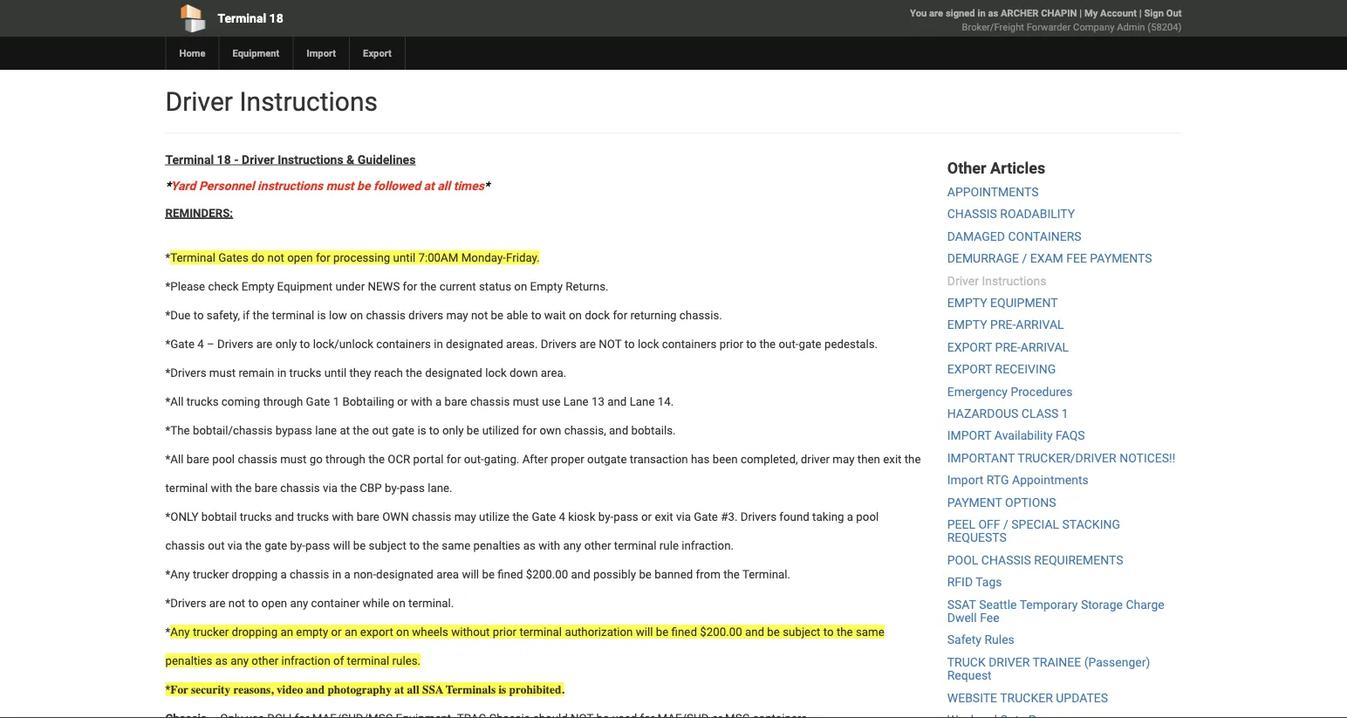 Task type: locate. For each thing, give the bounding box(es) containing it.
drivers down the wait
[[541, 337, 577, 351]]

non-
[[354, 567, 376, 581]]

0 horizontal spatial 18
[[217, 152, 231, 167]]

1 horizontal spatial other
[[584, 538, 611, 552]]

are
[[930, 7, 944, 19], [256, 337, 273, 351], [580, 337, 596, 351], [209, 596, 226, 610]]

2 any from the top
[[170, 625, 190, 639]]

via up the rule
[[676, 510, 691, 523]]

18 left the -
[[217, 152, 231, 167]]

if
[[243, 308, 250, 322]]

is left low
[[317, 308, 326, 322]]

1 horizontal spatial lock
[[638, 337, 659, 351]]

instructions up equipment
[[982, 274, 1047, 288]]

0 horizontal spatial via
[[228, 538, 242, 552]]

subject inside only bobtail trucks and trucks with bare own chassis may utilize the gate 4 kiosk by-pass or exit via gate #3. drivers found taking a pool chassis out via the gate by-pass will be subject to the same penalties as with any other terminal rule infraction.
[[369, 538, 407, 552]]

must down &
[[326, 178, 354, 193]]

driver
[[165, 86, 233, 117], [242, 152, 275, 167], [948, 274, 979, 288]]

1 vertical spatial lock
[[485, 366, 507, 379]]

demurrage / exam fee payments link
[[948, 251, 1153, 266]]

0 horizontal spatial as
[[215, 654, 228, 667]]

1 vertical spatial export
[[948, 362, 992, 377]]

bobtail
[[201, 510, 237, 523]]

to inside any trucker dropping an empty or an export on wheels without prior terminal authorization will be fined $200.00 and be subject to the same penalties as any other infraction of terminal rules.
[[824, 625, 834, 639]]

0 horizontal spatial out-
[[464, 452, 484, 466]]

exam
[[1030, 251, 1064, 266]]

equipment
[[991, 296, 1058, 310]]

must inside all bare pool chassis must go through the ocr portal for out-gating. after proper outgate transaction has been completed, driver may then exit the terminal with the bare chassis via the cbp by-pass lane.
[[280, 452, 307, 466]]

1 trucker from the top
[[193, 567, 229, 581]]

infraction
[[281, 654, 331, 667]]

0 vertical spatial until
[[393, 250, 416, 264]]

0 horizontal spatial import
[[307, 48, 336, 59]]

1 any from the top
[[170, 567, 190, 581]]

or down transaction
[[641, 510, 652, 523]]

any inside any trucker dropping an empty or an export on wheels without prior terminal authorization will be fined $200.00 and be subject to the same penalties as any other infraction of terminal rules.
[[170, 625, 190, 639]]

equipment down terminal 18
[[233, 48, 280, 59]]

1 horizontal spatial |
[[1140, 7, 1142, 19]]

at for an
[[395, 683, 404, 696]]

peel
[[948, 517, 976, 532]]

0 vertical spatial import
[[307, 48, 336, 59]]

0 horizontal spatial not
[[229, 596, 245, 610]]

1 vertical spatial 4
[[559, 510, 566, 523]]

requirements
[[1035, 553, 1124, 567]]

request
[[948, 668, 992, 683]]

admin
[[1117, 21, 1146, 33]]

may inside only bobtail trucks and trucks with bare own chassis may utilize the gate 4 kiosk by-pass or exit via gate #3. drivers found taking a pool chassis out via the gate by-pass will be subject to the same penalties as with any other terminal rule infraction.
[[454, 510, 476, 523]]

out inside only bobtail trucks and trucks with bare own chassis may utilize the gate 4 kiosk by-pass or exit via gate #3. drivers found taking a pool chassis out via the gate by-pass will be subject to the same penalties as with any other terminal rule infraction.
[[208, 538, 225, 552]]

2 horizontal spatial driver
[[948, 274, 979, 288]]

0 vertical spatial empty
[[948, 296, 988, 310]]

with up bobtail
[[211, 481, 233, 495]]

2 | from the left
[[1140, 7, 1142, 19]]

due to safety, if the terminal is low on chassis drivers may not be able to wait on dock for returning chassis.
[[170, 308, 722, 322]]

receiving
[[995, 362, 1056, 377]]

dwell
[[948, 611, 977, 625]]

0 vertical spatial exit
[[883, 452, 902, 466]]

export
[[948, 340, 992, 354], [948, 362, 992, 377]]

containers
[[376, 337, 431, 351], [662, 337, 717, 351]]

drivers right –
[[217, 337, 253, 351]]

instructions down the "import" "link"
[[239, 86, 378, 117]]

and right bobtail
[[275, 510, 294, 523]]

0 vertical spatial is
[[317, 308, 326, 322]]

all for all trucks coming through gate 1 bobtailing or with a bare chassis must use lane 13 and lane 14.
[[170, 394, 184, 408]]

any for any trucker dropping an empty or an export on wheels without prior terminal authorization will be fined $200.00 and be subject to the same penalties as any other infraction of terminal rules.
[[170, 625, 190, 639]]

or inside any trucker dropping an empty or an export on wheels without prior terminal authorization will be fined $200.00 and be subject to the same penalties as any other infraction of terminal rules.
[[331, 625, 342, 639]]

0 horizontal spatial containers
[[376, 337, 431, 351]]

1 horizontal spatial driver
[[242, 152, 275, 167]]

may left then
[[833, 452, 855, 466]]

payment options link
[[948, 495, 1057, 510]]

0 horizontal spatial driver
[[165, 86, 233, 117]]

0 horizontal spatial subject
[[369, 538, 407, 552]]

by- inside all bare pool chassis must go through the ocr portal for out-gating. after proper outgate transaction has been completed, driver may then exit the terminal with the bare chassis via the cbp by-pass lane.
[[385, 481, 400, 495]]

1 horizontal spatial containers
[[662, 337, 717, 351]]

exit right then
[[883, 452, 902, 466]]

trucker for any trucker dropping an empty or an export on wheels without prior terminal authorization will be fined $200.00 and be subject to the same penalties as any other infraction of terminal rules.
[[193, 625, 229, 639]]

0 vertical spatial open
[[287, 250, 313, 264]]

container
[[311, 596, 360, 610]]

may left utilize
[[454, 510, 476, 523]]

1 horizontal spatial 4
[[559, 510, 566, 523]]

import left export link
[[307, 48, 336, 59]]

0 horizontal spatial penalties
[[165, 654, 212, 667]]

the
[[420, 279, 437, 293], [253, 308, 269, 322], [760, 337, 776, 351], [406, 366, 422, 379], [353, 423, 369, 437], [368, 452, 385, 466], [905, 452, 921, 466], [235, 481, 252, 495], [341, 481, 357, 495], [513, 510, 529, 523], [245, 538, 262, 552], [423, 538, 439, 552], [724, 567, 740, 581], [837, 625, 853, 639]]

drivers
[[217, 337, 253, 351], [541, 337, 577, 351], [170, 366, 206, 379], [741, 510, 777, 523]]

an left empty
[[281, 625, 293, 639]]

at
[[424, 178, 434, 193], [340, 423, 350, 437], [395, 683, 404, 696]]

is
[[317, 308, 326, 322], [418, 423, 426, 437], [499, 683, 506, 696]]

all up the
[[170, 394, 184, 408]]

dropping
[[232, 567, 278, 581], [232, 625, 278, 639]]

14.
[[658, 394, 674, 408]]

0 horizontal spatial only
[[276, 337, 297, 351]]

to
[[193, 308, 204, 322], [531, 308, 542, 322], [300, 337, 310, 351], [625, 337, 635, 351], [746, 337, 757, 351], [429, 423, 440, 437], [409, 538, 420, 552], [248, 596, 259, 610], [824, 625, 834, 639]]

lane left 13
[[564, 394, 589, 408]]

2 empty from the top
[[948, 318, 988, 332]]

1 vertical spatial import
[[948, 473, 984, 487]]

1 vertical spatial may
[[833, 452, 855, 466]]

will right area
[[462, 567, 479, 581]]

0 vertical spatial any
[[170, 567, 190, 581]]

subject
[[369, 538, 407, 552], [783, 625, 821, 639]]

as up the security
[[215, 654, 228, 667]]

1 inside other articles appointments chassis roadability damaged containers demurrage / exam fee payments driver instructions empty equipment empty pre-arrival export pre-arrival export receiving emergency procedures hazardous class 1 import availability faqs important trucker/driver notices!! import rtg appointments payment options peel off / special stacking requests pool chassis requirements rfid tags ssat seattle temporary storage charge dwell fee safety rules truck driver trainee (passenger) request website trucker updates
[[1062, 407, 1069, 421]]

0 vertical spatial trucker
[[193, 567, 229, 581]]

designated up terminal.
[[376, 567, 434, 581]]

or inside only bobtail trucks and trucks with bare own chassis may utilize the gate 4 kiosk by-pass or exit via gate #3. drivers found taking a pool chassis out via the gate by-pass will be subject to the same penalties as with any other terminal rule infraction.
[[641, 510, 652, 523]]

an left export
[[345, 625, 357, 639]]

rules
[[985, 633, 1015, 647]]

1 horizontal spatial 18
[[269, 11, 283, 25]]

/ left "exam"
[[1022, 251, 1027, 266]]

with up the bobtail/chassis bypass lane at the out gate is to only be utilized for own chassis, and bobtails.
[[411, 394, 433, 408]]

0 horizontal spatial other
[[252, 654, 279, 667]]

18 inside terminal 18 link
[[269, 11, 283, 25]]

pass up *drivers are not to open any container while on terminal.
[[305, 538, 330, 552]]

returning
[[631, 308, 677, 322]]

1 vertical spatial pre-
[[995, 340, 1021, 354]]

2 horizontal spatial gate
[[799, 337, 822, 351]]

you are signed in as archer chapin | my account | sign out broker/freight forwarder company admin (58204)
[[910, 7, 1182, 33]]

terminals
[[446, 683, 496, 696]]

2 vertical spatial is
[[499, 683, 506, 696]]

trucker down '*drivers'
[[193, 625, 229, 639]]

2 empty from the left
[[530, 279, 563, 293]]

$200.00 down from
[[700, 625, 742, 639]]

0 horizontal spatial through
[[263, 394, 303, 408]]

trucker
[[193, 567, 229, 581], [193, 625, 229, 639]]

all inside the * for security reasons, video and photography at all ssa terminals is prohibited.
[[407, 683, 419, 696]]

on right "while"
[[393, 596, 406, 610]]

all down the
[[170, 452, 184, 466]]

0 vertical spatial instructions
[[239, 86, 378, 117]]

0 vertical spatial $200.00
[[526, 567, 568, 581]]

18 up equipment link
[[269, 11, 283, 25]]

4 left 'kiosk'
[[559, 510, 566, 523]]

and up outgate
[[609, 423, 629, 437]]

for right "portal"
[[447, 452, 461, 466]]

own
[[382, 510, 409, 523]]

not down status
[[471, 308, 488, 322]]

1 vertical spatial other
[[252, 654, 279, 667]]

0 horizontal spatial |
[[1080, 7, 1082, 19]]

empty down empty equipment link
[[948, 318, 988, 332]]

0 vertical spatial arrival
[[1016, 318, 1064, 332]]

availability
[[995, 429, 1053, 443]]

1
[[333, 394, 340, 408], [1062, 407, 1069, 421]]

0 vertical spatial other
[[584, 538, 611, 552]]

bare inside only bobtail trucks and trucks with bare own chassis may utilize the gate 4 kiosk by-pass or exit via gate #3. drivers found taking a pool chassis out via the gate by-pass will be subject to the same penalties as with any other terminal rule infraction.
[[357, 510, 380, 523]]

$200.00
[[526, 567, 568, 581], [700, 625, 742, 639]]

lock left down at the bottom left
[[485, 366, 507, 379]]

charge
[[1126, 597, 1165, 612]]

utilize
[[479, 510, 510, 523]]

followed
[[374, 178, 421, 193]]

are inside the you are signed in as archer chapin | my account | sign out broker/freight forwarder company admin (58204)
[[930, 7, 944, 19]]

the
[[170, 423, 190, 437]]

2 dropping from the top
[[232, 625, 278, 639]]

will inside any trucker dropping an empty or an export on wheels without prior terminal authorization will be fined $200.00 and be subject to the same penalties as any other infraction of terminal rules.
[[636, 625, 653, 639]]

forwarder
[[1027, 21, 1071, 33]]

0 vertical spatial pass
[[400, 481, 425, 495]]

1 horizontal spatial until
[[393, 250, 416, 264]]

0 horizontal spatial pool
[[212, 452, 235, 466]]

at for guidelines
[[424, 178, 434, 193]]

out down bobtailing
[[372, 423, 389, 437]]

a
[[435, 394, 442, 408], [847, 510, 854, 523], [281, 567, 287, 581], [344, 567, 351, 581]]

truck driver trainee (passenger) request link
[[948, 655, 1151, 683]]

terminal up only
[[165, 481, 208, 495]]

terminal inside terminal 18 link
[[218, 11, 266, 25]]

2 trucker from the top
[[193, 625, 229, 639]]

drivers inside only bobtail trucks and trucks with bare own chassis may utilize the gate 4 kiosk by-pass or exit via gate #3. drivers found taking a pool chassis out via the gate by-pass will be subject to the same penalties as with any other terminal rule infraction.
[[741, 510, 777, 523]]

terminal 18 - driver instructions & guidelines
[[165, 152, 416, 167]]

/
[[1022, 251, 1027, 266], [1004, 517, 1009, 532]]

exit inside all bare pool chassis must go through the ocr portal for out-gating. after proper outgate transaction has been completed, driver may then exit the terminal with the bare chassis via the cbp by-pass lane.
[[883, 452, 902, 466]]

1 vertical spatial /
[[1004, 517, 1009, 532]]

pool down bobtail/chassis
[[212, 452, 235, 466]]

chassis up utilized
[[470, 394, 510, 408]]

as inside any trucker dropping an empty or an export on wheels without prior terminal authorization will be fined $200.00 and be subject to the same penalties as any other infraction of terminal rules.
[[215, 654, 228, 667]]

0 vertical spatial penalties
[[473, 538, 521, 552]]

18 for terminal 18
[[269, 11, 283, 25]]

2 horizontal spatial will
[[636, 625, 653, 639]]

terminal for terminal 18
[[218, 11, 266, 25]]

penalties down utilize
[[473, 538, 521, 552]]

2 lane from the left
[[630, 394, 655, 408]]

on
[[514, 279, 527, 293], [350, 308, 363, 322], [569, 308, 582, 322], [393, 596, 406, 610], [396, 625, 409, 639]]

1 horizontal spatial fined
[[672, 625, 697, 639]]

exit inside only bobtail trucks and trucks with bare own chassis may utilize the gate 4 kiosk by-pass or exit via gate #3. drivers found taking a pool chassis out via the gate by-pass will be subject to the same penalties as with any other terminal rule infraction.
[[655, 510, 673, 523]]

subject down own
[[369, 538, 407, 552]]

1 vertical spatial pass
[[614, 510, 639, 523]]

1 vertical spatial any
[[290, 596, 308, 610]]

–
[[207, 337, 215, 351]]

all for ssa
[[407, 683, 419, 696]]

a right taking
[[847, 510, 854, 523]]

home
[[179, 48, 206, 59]]

1 vertical spatial subject
[[783, 625, 821, 639]]

pass inside all bare pool chassis must go through the ocr portal for out-gating. after proper outgate transaction has been completed, driver may then exit the terminal with the bare chassis via the cbp by-pass lane.
[[400, 481, 425, 495]]

2 all from the top
[[170, 452, 184, 466]]

0 vertical spatial at
[[424, 178, 434, 193]]

gate
[[170, 337, 195, 351], [306, 394, 330, 408], [532, 510, 556, 523], [694, 510, 718, 523]]

0 horizontal spatial lane
[[564, 394, 589, 408]]

penalties up "for"
[[165, 654, 212, 667]]

2 vertical spatial pass
[[305, 538, 330, 552]]

all trucks coming through gate 1 bobtailing or with a bare chassis must use lane 13 and lane 14.
[[170, 394, 674, 408]]

1 horizontal spatial pool
[[856, 510, 879, 523]]

1 vertical spatial exit
[[655, 510, 673, 523]]

dropping inside any trucker dropping an empty or an export on wheels without prior terminal authorization will be fined $200.00 and be subject to the same penalties as any other infraction of terminal rules.
[[232, 625, 278, 639]]

on for wheels
[[396, 625, 409, 639]]

any trucker dropping an empty or an export on wheels without prior terminal authorization will be fined $200.00 and be subject to the same penalties as any other infraction of terminal rules.
[[165, 625, 885, 667]]

1 horizontal spatial exit
[[883, 452, 902, 466]]

1 vertical spatial will
[[462, 567, 479, 581]]

pass
[[400, 481, 425, 495], [614, 510, 639, 523], [305, 538, 330, 552]]

via down bobtail
[[228, 538, 242, 552]]

1 horizontal spatial prior
[[720, 337, 744, 351]]

via left cbp
[[323, 481, 338, 495]]

a up the bobtail/chassis bypass lane at the out gate is to only be utilized for own chassis, and bobtails.
[[435, 394, 442, 408]]

only up "portal"
[[442, 423, 464, 437]]

1 horizontal spatial subject
[[783, 625, 821, 639]]

2 horizontal spatial or
[[641, 510, 652, 523]]

18
[[269, 11, 283, 25], [217, 152, 231, 167]]

has
[[691, 452, 710, 466]]

same inside only bobtail trucks and trucks with bare own chassis may utilize the gate 4 kiosk by-pass or exit via gate #3. drivers found taking a pool chassis out via the gate by-pass will be subject to the same penalties as with any other terminal rule infraction.
[[442, 538, 471, 552]]

dropping left empty
[[232, 625, 278, 639]]

gate left 'kiosk'
[[532, 510, 556, 523]]

pool inside only bobtail trucks and trucks with bare own chassis may utilize the gate 4 kiosk by-pass or exit via gate #3. drivers found taking a pool chassis out via the gate by-pass will be subject to the same penalties as with any other terminal rule infraction.
[[856, 510, 879, 523]]

my
[[1085, 7, 1098, 19]]

1 horizontal spatial $200.00
[[700, 625, 742, 639]]

1 export from the top
[[948, 340, 992, 354]]

open left container
[[261, 596, 287, 610]]

any inside only bobtail trucks and trucks with bare own chassis may utilize the gate 4 kiosk by-pass or exit via gate #3. drivers found taking a pool chassis out via the gate by-pass will be subject to the same penalties as with any other terminal rule infraction.
[[563, 538, 582, 552]]

be left able on the top left of the page
[[491, 308, 504, 322]]

0 vertical spatial by-
[[385, 481, 400, 495]]

1 up lane
[[333, 394, 340, 408]]

other down 'kiosk'
[[584, 538, 611, 552]]

is inside the * for security reasons, video and photography at all ssa terminals is prohibited.
[[499, 683, 506, 696]]

all bare pool chassis must go through the ocr portal for out-gating. after proper outgate transaction has been completed, driver may then exit the terminal with the bare chassis via the cbp by-pass lane.
[[165, 452, 921, 495]]

pedestals.
[[825, 337, 878, 351]]

may inside all bare pool chassis must go through the ocr portal for out-gating. after proper outgate transaction has been completed, driver may then exit the terminal with the bare chassis via the cbp by-pass lane.
[[833, 452, 855, 466]]

from
[[696, 567, 721, 581]]

0 horizontal spatial pass
[[305, 538, 330, 552]]

at inside the * for security reasons, video and photography at all ssa terminals is prohibited.
[[395, 683, 404, 696]]

reach
[[374, 366, 403, 379]]

must down –
[[209, 366, 236, 379]]

1 horizontal spatial penalties
[[473, 538, 521, 552]]

1 horizontal spatial an
[[345, 625, 357, 639]]

due
[[170, 308, 191, 322]]

2 horizontal spatial pass
[[614, 510, 639, 523]]

gate left –
[[170, 337, 195, 351]]

1 vertical spatial at
[[340, 423, 350, 437]]

until left they
[[324, 366, 347, 379]]

$200.00 down only bobtail trucks and trucks with bare own chassis may utilize the gate 4 kiosk by-pass or exit via gate #3. drivers found taking a pool chassis out via the gate by-pass will be subject to the same penalties as with any other terminal rule infraction.
[[526, 567, 568, 581]]

1 vertical spatial same
[[856, 625, 885, 639]]

on right export
[[396, 625, 409, 639]]

driver
[[989, 655, 1030, 669]]

use
[[542, 394, 561, 408]]

0 horizontal spatial 1
[[333, 394, 340, 408]]

2 vertical spatial instructions
[[982, 274, 1047, 288]]

cbp
[[360, 481, 382, 495]]

with
[[411, 394, 433, 408], [211, 481, 233, 495], [332, 510, 354, 523], [539, 538, 560, 552]]

been
[[713, 452, 738, 466]]

2 horizontal spatial at
[[424, 178, 434, 193]]

subject down "terminal."
[[783, 625, 821, 639]]

taking
[[813, 510, 844, 523]]

2 vertical spatial not
[[229, 596, 245, 610]]

prior right without
[[493, 625, 517, 639]]

able
[[507, 308, 528, 322]]

out down bobtail
[[208, 538, 225, 552]]

fee
[[980, 611, 1000, 625]]

in down due to safety, if the terminal is low on chassis drivers may not be able to wait on dock for returning chassis. at the top of page
[[434, 337, 443, 351]]

infraction.
[[682, 538, 734, 552]]

2 vertical spatial any
[[231, 654, 249, 667]]

4
[[197, 337, 204, 351], [559, 510, 566, 523]]

important
[[948, 451, 1015, 465]]

1 vertical spatial only
[[442, 423, 464, 437]]

1 vertical spatial $200.00
[[700, 625, 742, 639]]

must left go
[[280, 452, 307, 466]]

arrival down equipment
[[1016, 318, 1064, 332]]

1 dropping from the top
[[232, 567, 278, 581]]

1 empty from the left
[[242, 279, 274, 293]]

by- right 'kiosk'
[[599, 510, 614, 523]]

penalties inside any trucker dropping an empty or an export on wheels without prior terminal authorization will be fined $200.00 and be subject to the same penalties as any other infraction of terminal rules.
[[165, 654, 212, 667]]

on for chassis
[[350, 308, 363, 322]]

exit up the rule
[[655, 510, 673, 523]]

chassis
[[948, 207, 997, 221], [982, 553, 1031, 567]]

1 horizontal spatial gate
[[392, 423, 415, 437]]

13
[[592, 394, 605, 408]]

2 vertical spatial driver
[[948, 274, 979, 288]]

0 horizontal spatial exit
[[655, 510, 673, 523]]

may
[[446, 308, 468, 322], [833, 452, 855, 466], [454, 510, 476, 523]]

any up empty
[[290, 596, 308, 610]]

exit
[[883, 452, 902, 466], [655, 510, 673, 523]]

will right authorization
[[636, 625, 653, 639]]

are left 'not'
[[580, 337, 596, 351]]

an
[[281, 625, 293, 639], [345, 625, 357, 639]]

2 vertical spatial by-
[[290, 538, 305, 552]]

requests
[[948, 531, 1007, 545]]

driver inside other articles appointments chassis roadability damaged containers demurrage / exam fee payments driver instructions empty equipment empty pre-arrival export pre-arrival export receiving emergency procedures hazardous class 1 import availability faqs important trucker/driver notices!! import rtg appointments payment options peel off / special stacking requests pool chassis requirements rfid tags ssat seattle temporary storage charge dwell fee safety rules truck driver trainee (passenger) request website trucker updates
[[948, 274, 979, 288]]

gate up ocr
[[392, 423, 415, 437]]

0 vertical spatial fined
[[498, 567, 523, 581]]

only left lock/unlock
[[276, 337, 297, 351]]

1 vertical spatial out
[[208, 538, 225, 552]]

at right lane
[[340, 423, 350, 437]]

0 vertical spatial gate
[[799, 337, 822, 351]]

all inside all bare pool chassis must go through the ocr portal for out-gating. after proper outgate transaction has been completed, driver may then exit the terminal with the bare chassis via the cbp by-pass lane.
[[170, 452, 184, 466]]

out-
[[779, 337, 799, 351], [464, 452, 484, 466]]

until up *please check empty equipment under news for the current status on empty returns.
[[393, 250, 416, 264]]

any inside any trucker dropping an empty or an export on wheels without prior terminal authorization will be fined $200.00 and be subject to the same penalties as any other infraction of terminal rules.
[[231, 654, 249, 667]]

0 vertical spatial subject
[[369, 538, 407, 552]]

1 up faqs
[[1062, 407, 1069, 421]]

as up 'any trucker dropping a chassis in a non-designated area will be fined $200.00 and possibly be banned from the terminal.'
[[523, 538, 536, 552]]

1 horizontal spatial lane
[[630, 394, 655, 408]]

import
[[948, 429, 992, 443]]

empty up the wait
[[530, 279, 563, 293]]

all
[[170, 394, 184, 408], [170, 452, 184, 466]]

monday-
[[461, 250, 506, 264]]

import up payment
[[948, 473, 984, 487]]

1 vertical spatial penalties
[[165, 654, 212, 667]]

be left utilized
[[467, 423, 479, 437]]

on inside any trucker dropping an empty or an export on wheels without prior terminal authorization will be fined $200.00 and be subject to the same penalties as any other infraction of terminal rules.
[[396, 625, 409, 639]]

rtg
[[987, 473, 1009, 487]]

bare down bypass
[[255, 481, 278, 495]]

1 all from the top
[[170, 394, 184, 408]]

pre- down empty pre-arrival link
[[995, 340, 1021, 354]]

trucker inside any trucker dropping an empty or an export on wheels without prior terminal authorization will be fined $200.00 and be subject to the same penalties as any other infraction of terminal rules.
[[193, 625, 229, 639]]

peel off / special stacking requests link
[[948, 517, 1121, 545]]

other up reasons,
[[252, 654, 279, 667]]

as up "broker/freight"
[[988, 7, 999, 19]]

1 vertical spatial empty
[[948, 318, 988, 332]]

containers
[[1008, 229, 1082, 244]]

as inside only bobtail trucks and trucks with bare own chassis may utilize the gate 4 kiosk by-pass or exit via gate #3. drivers found taking a pool chassis out via the gate by-pass will be subject to the same penalties as with any other terminal rule infraction.
[[523, 538, 536, 552]]

1 empty from the top
[[948, 296, 988, 310]]

as inside the you are signed in as archer chapin | my account | sign out broker/freight forwarder company admin (58204)
[[988, 7, 999, 19]]

2 vertical spatial terminal
[[170, 250, 215, 264]]

1 vertical spatial gate
[[392, 423, 415, 437]]

equipment up low
[[277, 279, 333, 293]]

1 vertical spatial or
[[641, 510, 652, 523]]

2 horizontal spatial via
[[676, 510, 691, 523]]



Task type: vqa. For each thing, say whether or not it's contained in the screenshot.
'Tomorrow'
no



Task type: describe. For each thing, give the bounding box(es) containing it.
same inside any trucker dropping an empty or an export on wheels without prior terminal authorization will be fined $200.00 and be subject to the same penalties as any other infraction of terminal rules.
[[856, 625, 885, 639]]

banned
[[655, 567, 693, 581]]

lock/unlock
[[313, 337, 374, 351]]

bobtail/chassis
[[193, 423, 273, 437]]

area.
[[541, 366, 567, 379]]

dropping for a
[[232, 567, 278, 581]]

kiosk
[[568, 510, 596, 523]]

trucks up the
[[187, 394, 219, 408]]

on right the wait
[[569, 308, 582, 322]]

must left the use
[[513, 394, 539, 408]]

all for all bare pool chassis must go through the ocr portal for out-gating. after proper outgate transaction has been completed, driver may then exit the terminal with the bare chassis via the cbp by-pass lane.
[[170, 452, 184, 466]]

fined inside any trucker dropping an empty or an export on wheels without prior terminal authorization will be fined $200.00 and be subject to the same penalties as any other infraction of terminal rules.
[[672, 625, 697, 639]]

import link
[[293, 37, 349, 70]]

2 horizontal spatial not
[[471, 308, 488, 322]]

1 vertical spatial open
[[261, 596, 287, 610]]

procedures
[[1011, 384, 1073, 399]]

chassis roadability link
[[948, 207, 1075, 221]]

0 vertical spatial lock
[[638, 337, 659, 351]]

terminal left low
[[272, 308, 314, 322]]

pool inside all bare pool chassis must go through the ocr portal for out-gating. after proper outgate transaction has been completed, driver may then exit the terminal with the bare chassis via the cbp by-pass lane.
[[212, 452, 235, 466]]

on right status
[[514, 279, 527, 293]]

payment
[[948, 495, 1002, 510]]

you
[[910, 7, 927, 19]]

chassis down bobtail/chassis
[[238, 452, 277, 466]]

lane
[[315, 423, 337, 437]]

only
[[170, 510, 199, 523]]

1 vertical spatial arrival
[[1021, 340, 1069, 354]]

account
[[1101, 7, 1137, 19]]

1 horizontal spatial will
[[462, 567, 479, 581]]

0 vertical spatial driver
[[165, 86, 233, 117]]

be inside only bobtail trucks and trucks with bare own chassis may utilize the gate 4 kiosk by-pass or exit via gate #3. drivers found taking a pool chassis out via the gate by-pass will be subject to the same penalties as with any other terminal rule infraction.
[[353, 538, 366, 552]]

0 horizontal spatial $200.00
[[526, 567, 568, 581]]

1 vertical spatial driver
[[242, 152, 275, 167]]

1 vertical spatial instructions
[[278, 152, 344, 167]]

outgate
[[587, 452, 627, 466]]

with down all bare pool chassis must go through the ocr portal for out-gating. after proper outgate transaction has been completed, driver may then exit the terminal with the bare chassis via the cbp by-pass lane.
[[539, 538, 560, 552]]

without
[[451, 625, 490, 639]]

2 vertical spatial via
[[228, 538, 242, 552]]

*please
[[165, 279, 205, 293]]

18 for terminal 18 - driver instructions & guidelines
[[217, 152, 231, 167]]

for inside all bare pool chassis must go through the ocr portal for out-gating. after proper outgate transaction has been completed, driver may then exit the terminal with the bare chassis via the cbp by-pass lane.
[[447, 452, 461, 466]]

1 vertical spatial equipment
[[277, 279, 333, 293]]

1 horizontal spatial only
[[442, 423, 464, 437]]

*please check empty equipment under news for the current status on empty returns.
[[165, 279, 609, 293]]

truck
[[948, 655, 986, 669]]

safety
[[948, 633, 982, 647]]

found
[[780, 510, 810, 523]]

chassis down go
[[280, 481, 320, 495]]

demurrage
[[948, 251, 1019, 266]]

for left own
[[522, 423, 537, 437]]

chassis down *please check empty equipment under news for the current status on empty returns.
[[366, 308, 406, 322]]

penalties inside only bobtail trucks and trucks with bare own chassis may utilize the gate 4 kiosk by-pass or exit via gate #3. drivers found taking a pool chassis out via the gate by-pass will be subject to the same penalties as with any other terminal rule infraction.
[[473, 538, 521, 552]]

0 vertical spatial designated
[[446, 337, 503, 351]]

in left non-
[[332, 567, 341, 581]]

broker/freight
[[962, 21, 1025, 33]]

&
[[347, 152, 355, 167]]

emergency
[[948, 384, 1008, 399]]

trucks down lock/unlock
[[289, 366, 322, 379]]

driver instructions
[[165, 86, 378, 117]]

0 vertical spatial or
[[397, 394, 408, 408]]

other inside any trucker dropping an empty or an export on wheels without prior terminal authorization will be fined $200.00 and be subject to the same penalties as any other infraction of terminal rules.
[[252, 654, 279, 667]]

a up *drivers are not to open any container while on terminal.
[[281, 567, 287, 581]]

2 export from the top
[[948, 362, 992, 377]]

* yard personnel instructions must be followed at all times *
[[165, 178, 490, 193]]

in right remain
[[277, 366, 286, 379]]

rules.
[[392, 654, 421, 667]]

*drivers
[[165, 596, 206, 610]]

1 | from the left
[[1080, 7, 1082, 19]]

instructions
[[258, 178, 323, 193]]

company
[[1074, 21, 1115, 33]]

any trucker dropping a chassis in a non-designated area will be fined $200.00 and possibly be banned from the terminal.
[[170, 567, 791, 581]]

wait
[[544, 308, 566, 322]]

with left own
[[332, 510, 354, 523]]

gate up lane
[[306, 394, 330, 408]]

instructions inside other articles appointments chassis roadability damaged containers demurrage / exam fee payments driver instructions empty equipment empty pre-arrival export pre-arrival export receiving emergency procedures hazardous class 1 import availability faqs important trucker/driver notices!! import rtg appointments payment options peel off / special stacking requests pool chassis requirements rfid tags ssat seattle temporary storage charge dwell fee safety rules truck driver trainee (passenger) request website trucker updates
[[982, 274, 1047, 288]]

0 vertical spatial pre-
[[991, 318, 1016, 332]]

1 horizontal spatial any
[[290, 596, 308, 610]]

photography
[[328, 683, 392, 696]]

1 vertical spatial is
[[418, 423, 426, 437]]

be left followed
[[357, 178, 371, 193]]

a inside only bobtail trucks and trucks with bare own chassis may utilize the gate 4 kiosk by-pass or exit via gate #3. drivers found taking a pool chassis out via the gate by-pass will be subject to the same penalties as with any other terminal rule infraction.
[[847, 510, 854, 523]]

ssa
[[422, 683, 443, 696]]

for left processing on the top
[[316, 250, 330, 264]]

out- inside all bare pool chassis must go through the ocr portal for out-gating. after proper outgate transaction has been completed, driver may then exit the terminal with the bare chassis via the cbp by-pass lane.
[[464, 452, 484, 466]]

1 horizontal spatial out-
[[779, 337, 799, 351]]

current
[[440, 279, 476, 293]]

to inside only bobtail trucks and trucks with bare own chassis may utilize the gate 4 kiosk by-pass or exit via gate #3. drivers found taking a pool chassis out via the gate by-pass will be subject to the same penalties as with any other terminal rule infraction.
[[409, 538, 420, 552]]

empty
[[296, 625, 328, 639]]

temporary
[[1020, 597, 1078, 612]]

are right '*drivers'
[[209, 596, 226, 610]]

chassis down lane.
[[412, 510, 452, 523]]

1 vertical spatial chassis
[[982, 553, 1031, 567]]

faqs
[[1056, 429, 1085, 443]]

trucker for any trucker dropping a chassis in a non-designated area will be fined $200.00 and possibly be banned from the terminal.
[[193, 567, 229, 581]]

terminal up the * for security reasons, video and photography at all ssa terminals is prohibited.
[[347, 654, 389, 667]]

reminders:
[[165, 206, 233, 220]]

terminal up prohibited.
[[520, 625, 562, 639]]

other articles appointments chassis roadability damaged containers demurrage / exam fee payments driver instructions empty equipment empty pre-arrival export pre-arrival export receiving emergency procedures hazardous class 1 import availability faqs important trucker/driver notices!! import rtg appointments payment options peel off / special stacking requests pool chassis requirements rfid tags ssat seattle temporary storage charge dwell fee safety rules truck driver trainee (passenger) request website trucker updates
[[948, 159, 1176, 705]]

guidelines
[[358, 152, 416, 167]]

possibly
[[593, 567, 636, 581]]

hazardous
[[948, 407, 1019, 421]]

while
[[363, 596, 390, 610]]

drivers must remain in trucks until they reach the designated lock down area.
[[170, 366, 567, 379]]

subject inside any trucker dropping an empty or an export on wheels without prior terminal authorization will be fined $200.00 and be subject to the same penalties as any other infraction of terminal rules.
[[783, 625, 821, 639]]

0 horizontal spatial by-
[[290, 538, 305, 552]]

1 lane from the left
[[564, 394, 589, 408]]

import inside "link"
[[307, 48, 336, 59]]

gate left the #3.
[[694, 510, 718, 523]]

be left banned
[[639, 567, 652, 581]]

and inside only bobtail trucks and trucks with bare own chassis may utilize the gate 4 kiosk by-pass or exit via gate #3. drivers found taking a pool chassis out via the gate by-pass will be subject to the same penalties as with any other terminal rule infraction.
[[275, 510, 294, 523]]

export pre-arrival link
[[948, 340, 1069, 354]]

remain
[[239, 366, 274, 379]]

chassis down only
[[165, 538, 205, 552]]

0 horizontal spatial is
[[317, 308, 326, 322]]

in inside the you are signed in as archer chapin | my account | sign out broker/freight forwarder company admin (58204)
[[978, 7, 986, 19]]

$200.00 inside any trucker dropping an empty or an export on wheels without prior terminal authorization will be fined $200.00 and be subject to the same penalties as any other infraction of terminal rules.
[[700, 625, 742, 639]]

a left non-
[[344, 567, 351, 581]]

signed
[[946, 7, 975, 19]]

low
[[329, 308, 347, 322]]

and right 13
[[608, 394, 627, 408]]

via inside all bare pool chassis must go through the ocr portal for out-gating. after proper outgate transaction has been completed, driver may then exit the terminal with the bare chassis via the cbp by-pass lane.
[[323, 481, 338, 495]]

0 vertical spatial /
[[1022, 251, 1027, 266]]

2 containers from the left
[[662, 337, 717, 351]]

trucker/driver
[[1018, 451, 1117, 465]]

2 vertical spatial designated
[[376, 567, 434, 581]]

through inside all bare pool chassis must go through the ocr portal for out-gating. after proper outgate transaction has been completed, driver may then exit the terminal with the bare chassis via the cbp by-pass lane.
[[326, 452, 366, 466]]

*drivers are not to open any container while on terminal.
[[165, 596, 454, 610]]

be right area
[[482, 567, 495, 581]]

drivers down due
[[170, 366, 206, 379]]

0 vertical spatial may
[[446, 308, 468, 322]]

0 vertical spatial chassis
[[948, 207, 997, 221]]

terminal inside all bare pool chassis must go through the ocr portal for out-gating. after proper outgate transaction has been completed, driver may then exit the terminal with the bare chassis via the cbp by-pass lane.
[[165, 481, 208, 495]]

down
[[510, 366, 538, 379]]

with inside all bare pool chassis must go through the ocr portal for out-gating. after proper outgate transaction has been completed, driver may then exit the terminal with the bare chassis via the cbp by-pass lane.
[[211, 481, 233, 495]]

dropping for an
[[232, 625, 278, 639]]

empty pre-arrival link
[[948, 318, 1064, 332]]

bare down the
[[187, 452, 209, 466]]

1 vertical spatial designated
[[425, 366, 483, 379]]

all for times
[[437, 178, 450, 193]]

bare up the bobtail/chassis bypass lane at the out gate is to only be utilized for own chassis, and bobtails.
[[445, 394, 467, 408]]

only bobtail trucks and trucks with bare own chassis may utilize the gate 4 kiosk by-pass or exit via gate #3. drivers found taking a pool chassis out via the gate by-pass will be subject to the same penalties as with any other terminal rule infraction.
[[165, 510, 879, 552]]

1 an from the left
[[281, 625, 293, 639]]

dock
[[585, 308, 610, 322]]

areas.
[[506, 337, 538, 351]]

terminal for terminal 18 - driver instructions & guidelines
[[165, 152, 214, 167]]

trucker
[[1000, 691, 1053, 705]]

ssat seattle temporary storage charge dwell fee link
[[948, 597, 1165, 625]]

hazardous class 1 link
[[948, 407, 1069, 421]]

other inside only bobtail trucks and trucks with bare own chassis may utilize the gate 4 kiosk by-pass or exit via gate #3. drivers found taking a pool chassis out via the gate by-pass will be subject to the same penalties as with any other terminal rule infraction.
[[584, 538, 611, 552]]

import inside other articles appointments chassis roadability damaged containers demurrage / exam fee payments driver instructions empty equipment empty pre-arrival export pre-arrival export receiving emergency procedures hazardous class 1 import availability faqs important trucker/driver notices!! import rtg appointments payment options peel off / special stacking requests pool chassis requirements rfid tags ssat seattle temporary storage charge dwell fee safety rules truck driver trainee (passenger) request website trucker updates
[[948, 473, 984, 487]]

for right news
[[403, 279, 417, 293]]

trucks right bobtail
[[240, 510, 272, 523]]

yard
[[171, 178, 196, 193]]

and inside the * for security reasons, video and photography at all ssa terminals is prohibited.
[[306, 683, 325, 696]]

for right dock
[[613, 308, 628, 322]]

out
[[1167, 7, 1182, 19]]

processing
[[333, 250, 390, 264]]

the inside any trucker dropping an empty or an export on wheels without prior terminal authorization will be fined $200.00 and be subject to the same penalties as any other infraction of terminal rules.
[[837, 625, 853, 639]]

do
[[251, 250, 265, 264]]

1 containers from the left
[[376, 337, 431, 351]]

1 vertical spatial by-
[[599, 510, 614, 523]]

terminal inside only bobtail trucks and trucks with bare own chassis may utilize the gate 4 kiosk by-pass or exit via gate #3. drivers found taking a pool chassis out via the gate by-pass will be subject to the same penalties as with any other terminal rule infraction.
[[614, 538, 657, 552]]

prohibited.
[[509, 683, 564, 696]]

are up remain
[[256, 337, 273, 351]]

2 an from the left
[[345, 625, 357, 639]]

appointments
[[1012, 473, 1089, 487]]

status
[[479, 279, 511, 293]]

0 horizontal spatial until
[[324, 366, 347, 379]]

emergency procedures link
[[948, 384, 1073, 399]]

the bobtail/chassis bypass lane at the out gate is to only be utilized for own chassis, and bobtails.
[[170, 423, 676, 437]]

trucks down go
[[297, 510, 329, 523]]

1 horizontal spatial not
[[268, 250, 284, 264]]

after
[[522, 452, 548, 466]]

0 vertical spatial equipment
[[233, 48, 280, 59]]

gates
[[218, 250, 249, 264]]

proper
[[551, 452, 584, 466]]

personnel
[[199, 178, 255, 193]]

will inside only bobtail trucks and trucks with bare own chassis may utilize the gate 4 kiosk by-pass or exit via gate #3. drivers found taking a pool chassis out via the gate by-pass will be subject to the same penalties as with any other terminal rule infraction.
[[333, 538, 350, 552]]

gating.
[[484, 452, 520, 466]]

special
[[1012, 517, 1060, 532]]

terminal.
[[408, 596, 454, 610]]

be down "terminal."
[[767, 625, 780, 639]]

0 vertical spatial 4
[[197, 337, 204, 351]]

my account link
[[1085, 7, 1137, 19]]

then
[[858, 452, 881, 466]]

be down banned
[[656, 625, 669, 639]]

any for any trucker dropping a chassis in a non-designated area will be fined $200.00 and possibly be banned from the terminal.
[[170, 567, 190, 581]]

export receiving link
[[948, 362, 1056, 377]]

trainee
[[1033, 655, 1082, 669]]

gate inside only bobtail trucks and trucks with bare own chassis may utilize the gate 4 kiosk by-pass or exit via gate #3. drivers found taking a pool chassis out via the gate by-pass will be subject to the same penalties as with any other terminal rule infraction.
[[265, 538, 287, 552]]

4 inside only bobtail trucks and trucks with bare own chassis may utilize the gate 4 kiosk by-pass or exit via gate #3. drivers found taking a pool chassis out via the gate by-pass will be subject to the same penalties as with any other terminal rule infraction.
[[559, 510, 566, 523]]

#3.
[[721, 510, 738, 523]]

reasons,
[[234, 683, 274, 696]]

prior inside any trucker dropping an empty or an export on wheels without prior terminal authorization will be fined $200.00 and be subject to the same penalties as any other infraction of terminal rules.
[[493, 625, 517, 639]]

on for terminal.
[[393, 596, 406, 610]]

and left possibly
[[571, 567, 591, 581]]

chassis up *drivers are not to open any container while on terminal.
[[290, 567, 329, 581]]

important trucker/driver notices!! link
[[948, 451, 1176, 465]]

and inside any trucker dropping an empty or an export on wheels without prior terminal authorization will be fined $200.00 and be subject to the same penalties as any other infraction of terminal rules.
[[745, 625, 765, 639]]

0 vertical spatial through
[[263, 394, 303, 408]]

times
[[454, 178, 484, 193]]

0 vertical spatial out
[[372, 423, 389, 437]]

video
[[277, 683, 303, 696]]



